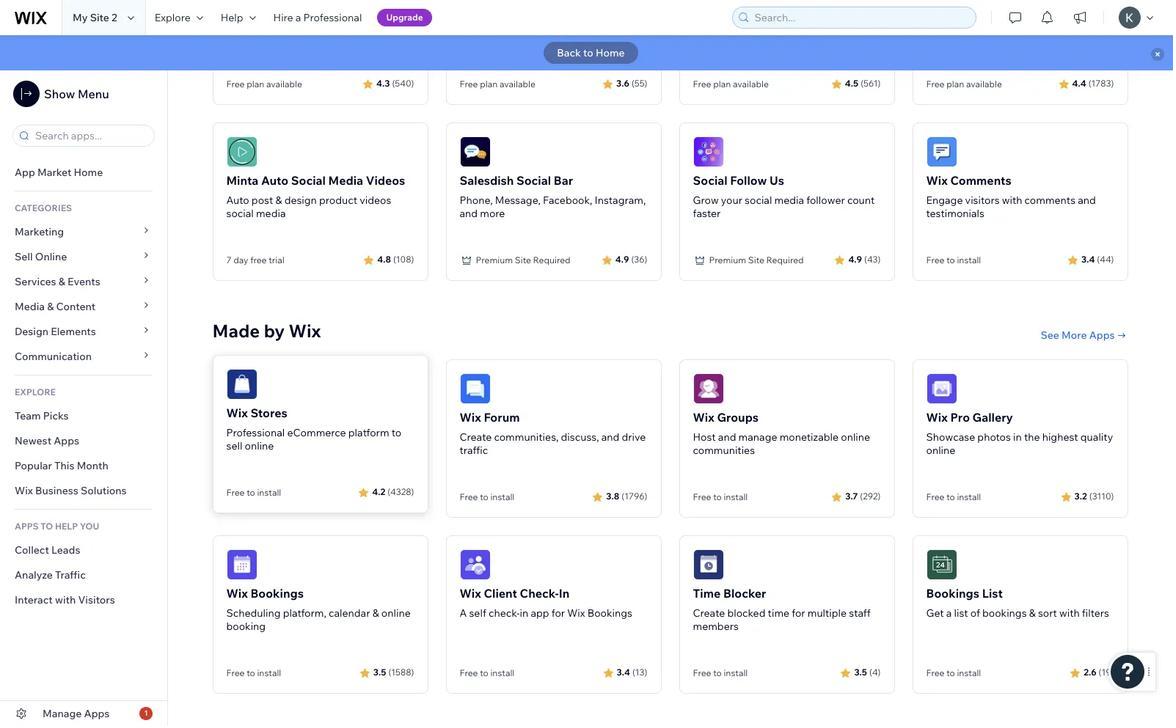 Task type: locate. For each thing, give the bounding box(es) containing it.
plan up salesdish social bar logo
[[480, 78, 498, 89]]

0 vertical spatial create
[[460, 430, 492, 444]]

& right the post on the left top of page
[[275, 193, 282, 207]]

install for professional
[[257, 487, 281, 498]]

0 vertical spatial in
[[1013, 430, 1022, 444]]

free down get
[[926, 668, 945, 679]]

media inside minta auto social media videos auto post & design product videos social media
[[256, 207, 286, 220]]

filters
[[1082, 607, 1109, 620]]

free to install down members
[[693, 668, 748, 679]]

and down 'groups'
[[718, 430, 736, 444]]

2 horizontal spatial bookings
[[926, 586, 980, 601]]

2 for from the left
[[792, 607, 805, 620]]

apps up this on the left
[[54, 434, 79, 448]]

auto up the post on the left top of page
[[261, 173, 289, 188]]

online inside wix bookings scheduling platform, calendar & online booking
[[381, 607, 411, 620]]

2 available from the left
[[500, 78, 536, 89]]

discuss,
[[561, 430, 599, 444]]

premium site required down more
[[476, 254, 571, 265]]

free to install down list
[[926, 668, 981, 679]]

minta
[[226, 173, 259, 188]]

wix down popular in the left of the page
[[15, 484, 33, 498]]

social up message,
[[517, 173, 551, 188]]

0 horizontal spatial in
[[520, 607, 529, 620]]

free right the (540)
[[460, 78, 478, 89]]

upgrade button
[[377, 9, 432, 26]]

wix inside wix comments engage visitors with comments and testimonials
[[926, 173, 948, 188]]

calendar
[[329, 607, 370, 620]]

time blocker logo image
[[693, 549, 724, 580]]

help
[[55, 521, 78, 532]]

1 4.9 from the left
[[615, 254, 629, 265]]

social
[[291, 173, 326, 188], [517, 173, 551, 188], [693, 173, 728, 188]]

free to install down traffic
[[460, 491, 515, 502]]

grow
[[693, 193, 719, 207]]

with inside 'interact with visitors' link
[[55, 594, 76, 607]]

free to install down booking
[[226, 668, 281, 679]]

faster
[[693, 207, 721, 220]]

professional
[[303, 11, 362, 24], [226, 426, 285, 439]]

to
[[583, 46, 594, 59], [947, 254, 955, 265], [392, 426, 401, 439], [247, 487, 255, 498], [480, 491, 489, 502], [713, 491, 722, 502], [947, 491, 955, 502], [247, 668, 255, 679], [480, 668, 489, 679], [713, 668, 722, 679], [947, 668, 955, 679]]

comments
[[1025, 193, 1076, 207]]

free down members
[[693, 668, 711, 679]]

time
[[693, 586, 721, 601]]

1 horizontal spatial premium
[[709, 254, 746, 265]]

(55)
[[632, 78, 648, 89]]

with right the visitors
[[1002, 193, 1023, 207]]

plan up social follow us logo
[[713, 78, 731, 89]]

1 vertical spatial home
[[74, 166, 103, 179]]

media down us
[[775, 193, 804, 207]]

0 horizontal spatial 4.9
[[615, 254, 629, 265]]

apps to help you
[[15, 521, 99, 532]]

collect
[[15, 544, 49, 557]]

message,
[[495, 193, 541, 207]]

show
[[44, 87, 75, 101]]

0 vertical spatial 3.4
[[1082, 254, 1095, 265]]

bookings inside wix bookings scheduling platform, calendar & online booking
[[251, 586, 304, 601]]

2 horizontal spatial apps
[[1090, 328, 1115, 342]]

hire a professional link
[[265, 0, 371, 35]]

to down communities
[[713, 491, 722, 502]]

1 horizontal spatial site
[[515, 254, 531, 265]]

0 horizontal spatial media
[[15, 300, 45, 313]]

more
[[1062, 328, 1087, 342]]

3.5 (1588)
[[373, 667, 414, 678]]

free down sell
[[226, 487, 245, 498]]

auto down minta
[[226, 193, 249, 207]]

create inside time blocker create blocked time for multiple staff members
[[693, 607, 725, 620]]

2 free plan available from the left
[[460, 78, 536, 89]]

wix up scheduling
[[226, 586, 248, 601]]

comments
[[951, 173, 1012, 188]]

& left events
[[58, 275, 65, 288]]

wix inside wix bookings scheduling platform, calendar & online booking
[[226, 586, 248, 601]]

design elements
[[15, 325, 96, 338]]

bookings up list
[[926, 586, 980, 601]]

1 horizontal spatial bookings
[[588, 607, 632, 620]]

3 free plan available from the left
[[693, 78, 769, 89]]

platform,
[[283, 607, 326, 620]]

0 horizontal spatial media
[[256, 207, 286, 220]]

marketing link
[[0, 219, 167, 244]]

wix for wix comments
[[926, 173, 948, 188]]

1 vertical spatial auto
[[226, 193, 249, 207]]

1 vertical spatial a
[[946, 607, 952, 620]]

2
[[112, 11, 117, 24]]

1 horizontal spatial media
[[328, 173, 363, 188]]

premium
[[476, 254, 513, 265], [709, 254, 746, 265]]

0 vertical spatial media
[[328, 173, 363, 188]]

2 required from the left
[[767, 254, 804, 265]]

2 horizontal spatial with
[[1060, 607, 1080, 620]]

social
[[745, 193, 772, 207], [226, 207, 254, 220]]

4 available from the left
[[966, 78, 1002, 89]]

home inside button
[[596, 46, 625, 59]]

you
[[80, 521, 99, 532]]

show menu button
[[13, 81, 109, 107]]

wix left pro
[[926, 410, 948, 425]]

0 horizontal spatial bookings
[[251, 586, 304, 601]]

in left the
[[1013, 430, 1022, 444]]

more
[[480, 207, 505, 220]]

plan for 4.3
[[247, 78, 264, 89]]

in
[[559, 586, 570, 601]]

online right calendar
[[381, 607, 411, 620]]

to for in
[[480, 668, 489, 679]]

bookings up scheduling
[[251, 586, 304, 601]]

wix forum logo image
[[460, 373, 491, 404]]

2 social from the left
[[517, 173, 551, 188]]

1 horizontal spatial with
[[1002, 193, 1023, 207]]

wix for wix bookings
[[226, 586, 248, 601]]

free to install down self
[[460, 668, 515, 679]]

post
[[252, 193, 273, 207]]

1 horizontal spatial in
[[1013, 430, 1022, 444]]

4.3
[[376, 78, 390, 89]]

free to install for gallery
[[926, 491, 981, 502]]

app
[[531, 607, 549, 620]]

(561)
[[861, 78, 881, 89]]

free to install for scheduling
[[226, 668, 281, 679]]

wix up host
[[693, 410, 715, 425]]

0 vertical spatial home
[[596, 46, 625, 59]]

2 vertical spatial apps
[[84, 707, 110, 721]]

free down booking
[[226, 668, 245, 679]]

design elements link
[[0, 319, 167, 344]]

2 horizontal spatial site
[[748, 254, 765, 265]]

1 horizontal spatial 3.4
[[1082, 254, 1095, 265]]

social follow us logo image
[[693, 136, 724, 167]]

home right market
[[74, 166, 103, 179]]

free for 4.5 (561)
[[693, 78, 711, 89]]

to down traffic
[[480, 491, 489, 502]]

available for 4.5 (561)
[[733, 78, 769, 89]]

content
[[56, 300, 96, 313]]

product
[[319, 193, 357, 207]]

free down a
[[460, 668, 478, 679]]

to down showcase
[[947, 491, 955, 502]]

free for 3.7 (292)
[[693, 491, 711, 502]]

1 horizontal spatial for
[[792, 607, 805, 620]]

professional down stores
[[226, 426, 285, 439]]

a
[[296, 11, 301, 24], [946, 607, 952, 620]]

2 horizontal spatial social
[[693, 173, 728, 188]]

site down message,
[[515, 254, 531, 265]]

drive
[[622, 430, 646, 444]]

apps for newest apps
[[54, 434, 79, 448]]

home for app market home
[[74, 166, 103, 179]]

to down booking
[[247, 668, 255, 679]]

1 required from the left
[[533, 254, 571, 265]]

communication link
[[0, 344, 167, 369]]

3.5
[[373, 667, 386, 678], [854, 667, 867, 678]]

site down social follow us grow your social media follower count faster
[[748, 254, 765, 265]]

free to install down showcase
[[926, 491, 981, 502]]

wix up engage
[[926, 173, 948, 188]]

for right app
[[552, 607, 565, 620]]

1 vertical spatial 3.4
[[617, 667, 630, 678]]

online inside the wix groups host and manage monetizable online communities
[[841, 430, 870, 444]]

free to install for professional
[[226, 487, 281, 498]]

0 horizontal spatial create
[[460, 430, 492, 444]]

1 horizontal spatial create
[[693, 607, 725, 620]]

1 horizontal spatial 3.5
[[854, 667, 867, 678]]

plan down the help button
[[247, 78, 264, 89]]

to for visitors
[[947, 254, 955, 265]]

2 premium site required from the left
[[709, 254, 804, 265]]

bookings inside bookings list get a list of bookings & sort with filters
[[926, 586, 980, 601]]

check-
[[520, 586, 559, 601]]

0 horizontal spatial 3.4
[[617, 667, 630, 678]]

0 horizontal spatial auto
[[226, 193, 249, 207]]

(19)
[[1099, 667, 1114, 678]]

2.6 (19)
[[1084, 667, 1114, 678]]

4.9 for salesdish social bar
[[615, 254, 629, 265]]

& right calendar
[[373, 607, 379, 620]]

media & content link
[[0, 294, 167, 319]]

install for host
[[724, 491, 748, 502]]

0 horizontal spatial 3.5
[[373, 667, 386, 678]]

1 horizontal spatial social
[[517, 173, 551, 188]]

media inside minta auto social media videos auto post & design product videos social media
[[328, 173, 363, 188]]

2 plan from the left
[[480, 78, 498, 89]]

create inside wix forum create communities, discuss, and drive traffic
[[460, 430, 492, 444]]

3.7 (292)
[[846, 491, 881, 502]]

1 vertical spatial professional
[[226, 426, 285, 439]]

wix inside wix forum create communities, discuss, and drive traffic
[[460, 410, 481, 425]]

home inside 'sidebar' 'element'
[[74, 166, 103, 179]]

1 horizontal spatial 4.9
[[849, 254, 862, 265]]

media down minta
[[256, 207, 286, 220]]

(44)
[[1097, 254, 1114, 265]]

0 horizontal spatial required
[[533, 254, 571, 265]]

visitors
[[78, 594, 115, 607]]

and right comments
[[1078, 193, 1096, 207]]

wix inside the wix groups host and manage monetizable online communities
[[693, 410, 715, 425]]

social up design
[[291, 173, 326, 188]]

0 horizontal spatial with
[[55, 594, 76, 607]]

explore
[[15, 387, 56, 398]]

free plan available up social follow us logo
[[693, 78, 769, 89]]

install for gallery
[[957, 491, 981, 502]]

1 plan from the left
[[247, 78, 264, 89]]

social up "grow"
[[693, 173, 728, 188]]

3.6 (55)
[[616, 78, 648, 89]]

1 free plan available from the left
[[226, 78, 302, 89]]

create for wix
[[460, 430, 492, 444]]

4 free plan available from the left
[[926, 78, 1002, 89]]

online
[[35, 250, 67, 263]]

0 horizontal spatial social
[[226, 207, 254, 220]]

auto
[[261, 173, 289, 188], [226, 193, 249, 207]]

0 horizontal spatial apps
[[54, 434, 79, 448]]

groups
[[717, 410, 759, 425]]

1 horizontal spatial a
[[946, 607, 952, 620]]

4.9 left (43)
[[849, 254, 862, 265]]

available for 4.3 (540)
[[266, 78, 302, 89]]

2 3.5 from the left
[[854, 667, 867, 678]]

free for 3.8 (1796)
[[460, 491, 478, 502]]

list
[[982, 586, 1003, 601]]

bookings up '3.4 (13)'
[[588, 607, 632, 620]]

1 premium site required from the left
[[476, 254, 571, 265]]

online right monetizable
[[841, 430, 870, 444]]

to inside button
[[583, 46, 594, 59]]

home for back to home
[[596, 46, 625, 59]]

0 vertical spatial auto
[[261, 173, 289, 188]]

to down list
[[947, 668, 955, 679]]

0 vertical spatial professional
[[303, 11, 362, 24]]

1 horizontal spatial media
[[775, 193, 804, 207]]

to for ecommerce
[[247, 487, 255, 498]]

1 horizontal spatial apps
[[84, 707, 110, 721]]

(36)
[[631, 254, 648, 265]]

wix for wix groups
[[693, 410, 715, 425]]

wix inside wix stores professional ecommerce platform to sell online
[[226, 406, 248, 420]]

create for time
[[693, 607, 725, 620]]

create down the time
[[693, 607, 725, 620]]

1 vertical spatial media
[[15, 300, 45, 313]]

free to install down communities
[[693, 491, 748, 502]]

wix inside wix pro gallery showcase photos in the highest quality online
[[926, 410, 948, 425]]

3 plan from the left
[[713, 78, 731, 89]]

0 horizontal spatial for
[[552, 607, 565, 620]]

premium site required down "your" on the right top of the page
[[709, 254, 804, 265]]

professional right the hire
[[303, 11, 362, 24]]

& inside bookings list get a list of bookings & sort with filters
[[1029, 607, 1036, 620]]

for right time
[[792, 607, 805, 620]]

wix client check-in a self check-in app for wix bookings
[[460, 586, 632, 620]]

to inside wix stores professional ecommerce platform to sell online
[[392, 426, 401, 439]]

2 4.9 from the left
[[849, 254, 862, 265]]

a right the hire
[[296, 11, 301, 24]]

required
[[533, 254, 571, 265], [767, 254, 804, 265]]

online inside wix stores professional ecommerce platform to sell online
[[245, 439, 274, 453]]

month
[[77, 459, 109, 473]]

free for 3.4 (44)
[[926, 254, 945, 265]]

available for 4.4 (1783)
[[966, 78, 1002, 89]]

4.2
[[372, 487, 385, 498]]

4.9 left (36)
[[615, 254, 629, 265]]

analyze traffic link
[[0, 563, 167, 588]]

3 available from the left
[[733, 78, 769, 89]]

0 horizontal spatial a
[[296, 11, 301, 24]]

required down facebook,
[[533, 254, 571, 265]]

free to install for create
[[460, 491, 515, 502]]

free right (561) at the right
[[926, 78, 945, 89]]

1 available from the left
[[266, 78, 302, 89]]

free down traffic
[[460, 491, 478, 502]]

free down testimonials
[[926, 254, 945, 265]]

social inside minta auto social media videos auto post & design product videos social media
[[291, 173, 326, 188]]

with down traffic
[[55, 594, 76, 607]]

1 vertical spatial create
[[693, 607, 725, 620]]

1 horizontal spatial social
[[745, 193, 772, 207]]

free down communities
[[693, 491, 711, 502]]

free to install down testimonials
[[926, 254, 981, 265]]

social down minta
[[226, 207, 254, 220]]

to right platform
[[392, 426, 401, 439]]

to right back
[[583, 46, 594, 59]]

1 premium from the left
[[476, 254, 513, 265]]

1 horizontal spatial required
[[767, 254, 804, 265]]

with right sort on the right bottom
[[1060, 607, 1080, 620]]

(1783)
[[1089, 78, 1114, 89]]

0 horizontal spatial premium
[[476, 254, 513, 265]]

home up 3.6 at the top right of page
[[596, 46, 625, 59]]

videos
[[360, 193, 391, 207]]

3.4 for in
[[617, 667, 630, 678]]

wix groups logo image
[[693, 373, 724, 404]]

free right (55)
[[693, 78, 711, 89]]

0 horizontal spatial site
[[90, 11, 109, 24]]

(1588)
[[388, 667, 414, 678]]

online right sell
[[245, 439, 274, 453]]

1 social from the left
[[291, 173, 326, 188]]

and inside wix forum create communities, discuss, and drive traffic
[[602, 430, 620, 444]]

to up wix bookings logo
[[247, 487, 255, 498]]

1 3.5 from the left
[[373, 667, 386, 678]]

1 for from the left
[[552, 607, 565, 620]]

videos
[[366, 173, 405, 188]]

(3110)
[[1090, 491, 1114, 502]]

to down self
[[480, 668, 489, 679]]

site for social follow us
[[748, 254, 765, 265]]

1 horizontal spatial home
[[596, 46, 625, 59]]

premium down faster
[[709, 254, 746, 265]]

site for salesdish social bar
[[515, 254, 531, 265]]

1 horizontal spatial professional
[[303, 11, 362, 24]]

3.4 for visitors
[[1082, 254, 1095, 265]]

0 horizontal spatial home
[[74, 166, 103, 179]]

free for 2.6 (19)
[[926, 668, 945, 679]]

free
[[250, 254, 267, 265]]

online inside wix pro gallery showcase photos in the highest quality online
[[926, 444, 956, 457]]

a
[[460, 607, 467, 620]]

3 social from the left
[[693, 173, 728, 188]]

professional inside hire a professional link
[[303, 11, 362, 24]]

1 vertical spatial apps
[[54, 434, 79, 448]]

in left app
[[520, 607, 529, 620]]

wix down wix forum logo
[[460, 410, 481, 425]]

1 horizontal spatial premium site required
[[709, 254, 804, 265]]

and left drive
[[602, 430, 620, 444]]

& left sort on the right bottom
[[1029, 607, 1036, 620]]

media up design
[[15, 300, 45, 313]]

upgrade
[[386, 12, 423, 23]]

highest
[[1042, 430, 1078, 444]]

free to install for host
[[693, 491, 748, 502]]

to down testimonials
[[947, 254, 955, 265]]

facebook,
[[543, 193, 593, 207]]

free plan available up salesdish social bar logo
[[460, 78, 536, 89]]

blocked
[[728, 607, 766, 620]]

(4328)
[[388, 487, 414, 498]]

free plan available for 4.5 (561)
[[693, 78, 769, 89]]

in inside wix client check-in a self check-in app for wix bookings
[[520, 607, 529, 620]]

premium down more
[[476, 254, 513, 265]]

professional inside wix stores professional ecommerce platform to sell online
[[226, 426, 285, 439]]

free for 3.4 (13)
[[460, 668, 478, 679]]

free plan available for 4.4 (1783)
[[926, 78, 1002, 89]]

members
[[693, 620, 739, 633]]

media up 'product' in the left top of the page
[[328, 173, 363, 188]]

free plan available down the hire
[[226, 78, 302, 89]]

free to install for engage
[[926, 254, 981, 265]]

free to install down sell
[[226, 487, 281, 498]]

4 plan from the left
[[947, 78, 964, 89]]

media
[[775, 193, 804, 207], [256, 207, 286, 220]]

online down pro
[[926, 444, 956, 457]]

0 horizontal spatial social
[[291, 173, 326, 188]]

3.4 left "(44)" in the top of the page
[[1082, 254, 1095, 265]]

categories
[[15, 203, 72, 214]]

free down the help button
[[226, 78, 245, 89]]

required down social follow us grow your social media follower count faster
[[767, 254, 804, 265]]

and left more
[[460, 207, 478, 220]]

& inside "link"
[[58, 275, 65, 288]]

1 horizontal spatial auto
[[261, 173, 289, 188]]

free down showcase
[[926, 491, 945, 502]]

0 horizontal spatial professional
[[226, 426, 285, 439]]

0 vertical spatial apps
[[1090, 328, 1115, 342]]

3.5 left (4)
[[854, 667, 867, 678]]

1 vertical spatial in
[[520, 607, 529, 620]]

create down the forum
[[460, 430, 492, 444]]

3.8
[[606, 491, 620, 502]]

help
[[221, 11, 243, 24]]

back to home alert
[[0, 35, 1173, 70]]

2 premium from the left
[[709, 254, 746, 265]]

7 day free trial
[[226, 254, 285, 265]]

0 horizontal spatial premium site required
[[476, 254, 571, 265]]

follow
[[730, 173, 767, 188]]

4.4
[[1072, 78, 1087, 89]]

newest
[[15, 434, 51, 448]]

the
[[1024, 430, 1040, 444]]

apps right manage
[[84, 707, 110, 721]]



Task type: vqa. For each thing, say whether or not it's contained in the screenshot.


Task type: describe. For each thing, give the bounding box(es) containing it.
help button
[[212, 0, 265, 35]]

social inside salesdish social bar phone, message, facebook, instagram, and more
[[517, 173, 551, 188]]

time
[[768, 607, 790, 620]]

wix stores logo image
[[226, 369, 257, 400]]

required for bar
[[533, 254, 571, 265]]

manage
[[43, 707, 82, 721]]

a inside bookings list get a list of bookings & sort with filters
[[946, 607, 952, 620]]

install for engage
[[957, 254, 981, 265]]

count
[[848, 193, 875, 207]]

ecommerce
[[287, 426, 346, 439]]

free for 3.6 (55)
[[460, 78, 478, 89]]

bookings inside wix client check-in a self check-in app for wix bookings
[[588, 607, 632, 620]]

free for 3.5 (1588)
[[226, 668, 245, 679]]

my
[[73, 11, 88, 24]]

wix for wix forum
[[460, 410, 481, 425]]

free for 4.2 (4328)
[[226, 487, 245, 498]]

(1796)
[[622, 491, 648, 502]]

apps for manage apps
[[84, 707, 110, 721]]

to for communities,
[[480, 491, 489, 502]]

popular
[[15, 459, 52, 473]]

for inside time blocker create blocked time for multiple staff members
[[792, 607, 805, 620]]

self
[[469, 607, 486, 620]]

to for showcase
[[947, 491, 955, 502]]

(43)
[[864, 254, 881, 265]]

team
[[15, 409, 41, 423]]

wix pro gallery logo image
[[926, 373, 957, 404]]

install for get
[[957, 668, 981, 679]]

back
[[557, 46, 581, 59]]

sell online link
[[0, 244, 167, 269]]

app
[[15, 166, 35, 179]]

back to home button
[[544, 42, 638, 64]]

hire
[[273, 11, 293, 24]]

free for 3.5 (4)
[[693, 668, 711, 679]]

free to install for get
[[926, 668, 981, 679]]

social inside social follow us grow your social media follower count faster
[[693, 173, 728, 188]]

team picks
[[15, 409, 69, 423]]

free to install for check-
[[460, 668, 515, 679]]

wix inside 'sidebar' 'element'
[[15, 484, 33, 498]]

4.4 (1783)
[[1072, 78, 1114, 89]]

apps
[[15, 521, 39, 532]]

sidebar element
[[0, 70, 168, 726]]

wix down in
[[567, 607, 585, 620]]

hire a professional
[[273, 11, 362, 24]]

blocker
[[724, 586, 766, 601]]

pro
[[951, 410, 970, 425]]

available for 3.6 (55)
[[500, 78, 536, 89]]

for inside wix client check-in a self check-in app for wix bookings
[[552, 607, 565, 620]]

communication
[[15, 350, 94, 363]]

communities,
[[494, 430, 559, 444]]

wix for wix stores
[[226, 406, 248, 420]]

3.6
[[616, 78, 630, 89]]

popular this month
[[15, 459, 109, 473]]

show menu
[[44, 87, 109, 101]]

3.7
[[846, 491, 858, 502]]

minta auto social media videos logo image
[[226, 136, 257, 167]]

day
[[234, 254, 248, 265]]

services & events
[[15, 275, 100, 288]]

my site 2
[[73, 11, 117, 24]]

app market home link
[[0, 160, 167, 185]]

premium site required for follow
[[709, 254, 804, 265]]

media inside social follow us grow your social media follower count faster
[[775, 193, 804, 207]]

4.5 (561)
[[845, 78, 881, 89]]

wix comments logo image
[[926, 136, 957, 167]]

2.6
[[1084, 667, 1097, 678]]

wix pro gallery showcase photos in the highest quality online
[[926, 410, 1113, 457]]

7
[[226, 254, 232, 265]]

wix business solutions link
[[0, 478, 167, 503]]

check-
[[489, 607, 520, 620]]

Search... field
[[750, 7, 972, 28]]

4.9 for social follow us
[[849, 254, 862, 265]]

sell
[[226, 439, 242, 453]]

and inside salesdish social bar phone, message, facebook, instagram, and more
[[460, 207, 478, 220]]

interact
[[15, 594, 53, 607]]

& inside minta auto social media videos auto post & design product videos social media
[[275, 193, 282, 207]]

picks
[[43, 409, 69, 423]]

required for us
[[767, 254, 804, 265]]

wix for wix pro gallery
[[926, 410, 948, 425]]

(292)
[[860, 491, 881, 502]]

& left content
[[47, 300, 54, 313]]

wix comments engage visitors with comments and testimonials
[[926, 173, 1096, 220]]

analyze traffic
[[15, 569, 86, 582]]

see
[[1041, 328, 1060, 342]]

to for and
[[713, 491, 722, 502]]

premium for salesdish
[[476, 254, 513, 265]]

professional for stores
[[226, 426, 285, 439]]

social inside social follow us grow your social media follower count faster
[[745, 193, 772, 207]]

install for scheduling
[[257, 668, 281, 679]]

media inside 'sidebar' 'element'
[[15, 300, 45, 313]]

and inside wix comments engage visitors with comments and testimonials
[[1078, 193, 1096, 207]]

quality
[[1081, 430, 1113, 444]]

host
[[693, 430, 716, 444]]

leads
[[51, 544, 80, 557]]

free for 4.4 (1783)
[[926, 78, 945, 89]]

plan for 4.4
[[947, 78, 964, 89]]

visitors
[[965, 193, 1000, 207]]

3.5 for 3.5 (4)
[[854, 667, 867, 678]]

with inside bookings list get a list of bookings & sort with filters
[[1060, 607, 1080, 620]]

gallery
[[973, 410, 1013, 425]]

collect leads link
[[0, 538, 167, 563]]

get
[[926, 607, 944, 620]]

premium for social
[[709, 254, 746, 265]]

4.8
[[377, 254, 391, 265]]

made
[[212, 320, 260, 342]]

popular this month link
[[0, 453, 167, 478]]

& inside wix bookings scheduling platform, calendar & online booking
[[373, 607, 379, 620]]

(4)
[[870, 667, 881, 678]]

with inside wix comments engage visitors with comments and testimonials
[[1002, 193, 1023, 207]]

free for 3.2 (3110)
[[926, 491, 945, 502]]

see more apps button
[[1041, 328, 1128, 342]]

media & content
[[15, 300, 96, 313]]

professional for a
[[303, 11, 362, 24]]

explore
[[155, 11, 191, 24]]

plan for 4.5
[[713, 78, 731, 89]]

services
[[15, 275, 56, 288]]

staff
[[849, 607, 871, 620]]

made by wix
[[212, 320, 321, 342]]

multiple
[[808, 607, 847, 620]]

salesdish social bar logo image
[[460, 136, 491, 167]]

salesdish
[[460, 173, 514, 188]]

0 vertical spatial a
[[296, 11, 301, 24]]

menu
[[78, 87, 109, 101]]

install for create
[[490, 491, 515, 502]]

social inside minta auto social media videos auto post & design product videos social media
[[226, 207, 254, 220]]

wix client check-in logo image
[[460, 549, 491, 580]]

phone,
[[460, 193, 493, 207]]

plan for 3.6
[[480, 78, 498, 89]]

wix bookings logo image
[[226, 549, 257, 580]]

time blocker create blocked time for multiple staff members
[[693, 586, 871, 633]]

salesdish social bar phone, message, facebook, instagram, and more
[[460, 173, 646, 220]]

wix right by
[[289, 320, 321, 342]]

bookings list logo image
[[926, 549, 957, 580]]

3.8 (1796)
[[606, 491, 648, 502]]

to for platform,
[[247, 668, 255, 679]]

3.5 for 3.5 (1588)
[[373, 667, 386, 678]]

to down members
[[713, 668, 722, 679]]

to for a
[[947, 668, 955, 679]]

marketing
[[15, 225, 64, 238]]

sort
[[1038, 607, 1057, 620]]

forum
[[484, 410, 520, 425]]

free for 4.3 (540)
[[226, 78, 245, 89]]

testimonials
[[926, 207, 985, 220]]

(13)
[[633, 667, 648, 678]]

back to home
[[557, 46, 625, 59]]

premium site required for social
[[476, 254, 571, 265]]

free plan available for 4.3 (540)
[[226, 78, 302, 89]]

wix for wix client check-in
[[460, 586, 481, 601]]

3.2 (3110)
[[1075, 491, 1114, 502]]

traffic
[[55, 569, 86, 582]]

Search apps... field
[[31, 125, 150, 146]]

in inside wix pro gallery showcase photos in the highest quality online
[[1013, 430, 1022, 444]]

free plan available for 3.6 (55)
[[460, 78, 536, 89]]

and inside the wix groups host and manage monetizable online communities
[[718, 430, 736, 444]]

4.3 (540)
[[376, 78, 414, 89]]

this
[[54, 459, 74, 473]]

install for check-
[[490, 668, 515, 679]]

services & events link
[[0, 269, 167, 294]]



